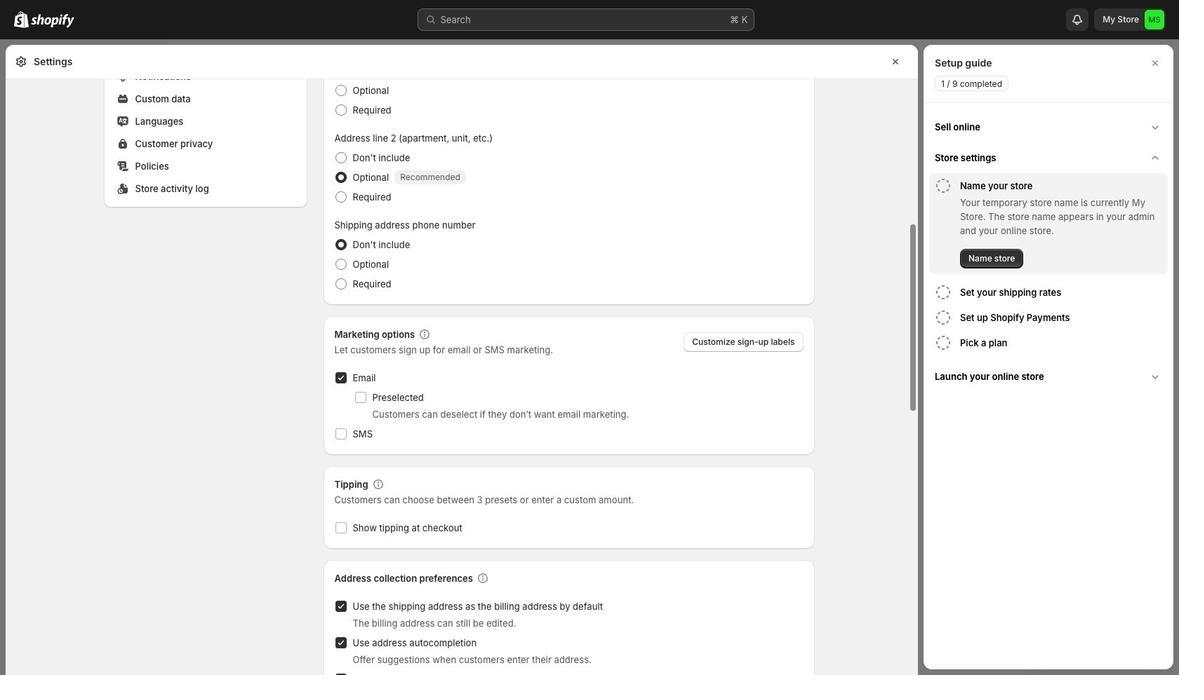 Task type: locate. For each thing, give the bounding box(es) containing it.
mark set up shopify payments as done image
[[935, 310, 952, 326]]

dialog
[[924, 45, 1173, 670]]



Task type: vqa. For each thing, say whether or not it's contained in the screenshot.
the Products
no



Task type: describe. For each thing, give the bounding box(es) containing it.
shopify image
[[14, 11, 29, 28]]

shopify image
[[31, 14, 74, 28]]

mark set your shipping rates as done image
[[935, 284, 952, 301]]

settings dialog
[[6, 0, 918, 676]]

mark pick a plan as done image
[[935, 335, 952, 352]]

mark name your store as done image
[[935, 178, 952, 194]]

my store image
[[1145, 10, 1164, 29]]



